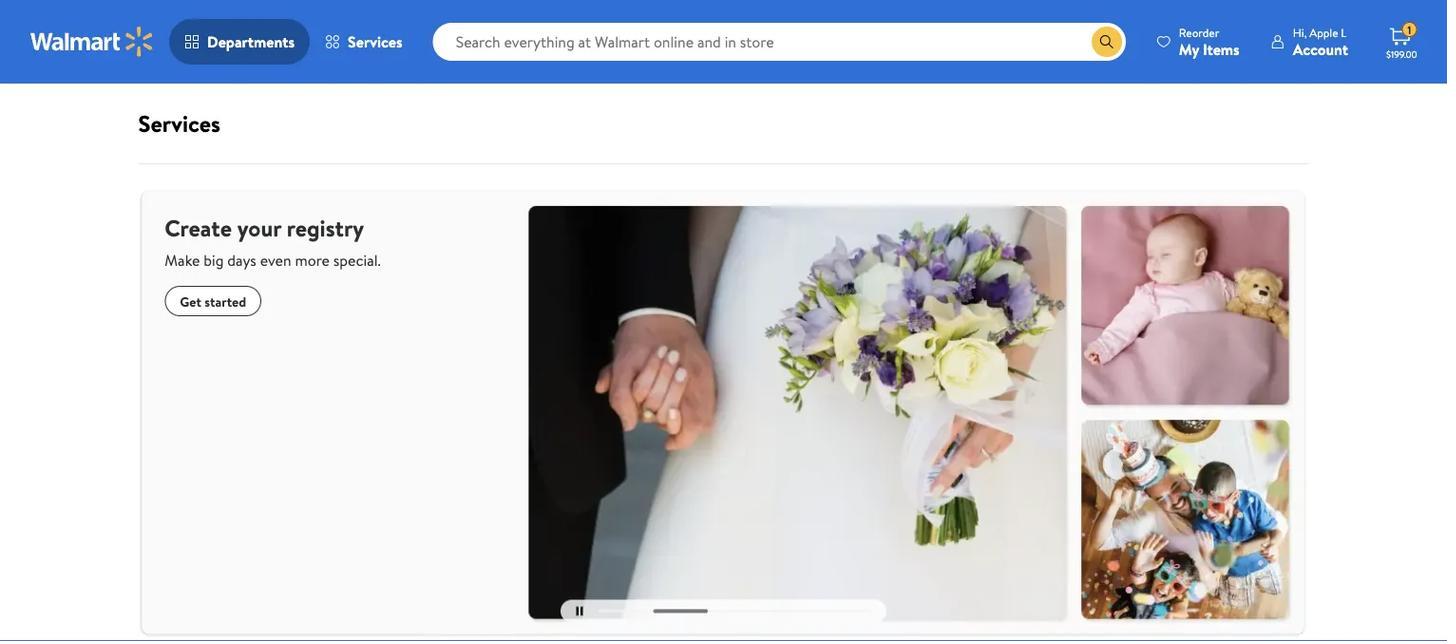 Task type: locate. For each thing, give the bounding box(es) containing it.
0 vertical spatial services
[[348, 31, 403, 52]]

special.
[[334, 250, 381, 271]]

hi,
[[1293, 24, 1307, 40]]

1 vertical spatial services
[[138, 107, 220, 139]]

l
[[1341, 24, 1347, 40]]

services
[[348, 31, 403, 52], [138, 107, 220, 139]]

apple
[[1310, 24, 1339, 40]]

big
[[204, 250, 224, 271]]

Search search field
[[433, 23, 1126, 61]]

departments
[[207, 31, 295, 52]]

more
[[296, 250, 330, 271]]

0 horizontal spatial services
[[138, 107, 220, 139]]

search icon image
[[1100, 34, 1115, 49]]

1 horizontal spatial services
[[348, 31, 403, 52]]

my
[[1179, 38, 1200, 59]]

get started link
[[165, 286, 262, 317]]

even
[[261, 250, 292, 271]]

days
[[228, 250, 257, 271]]

reorder
[[1179, 24, 1220, 40]]

carousel controls navigation
[[561, 600, 887, 623]]

account
[[1293, 38, 1349, 59]]



Task type: vqa. For each thing, say whether or not it's contained in the screenshot.
the Walmart Site-Wide search box
yes



Task type: describe. For each thing, give the bounding box(es) containing it.
get
[[180, 292, 202, 311]]

Walmart Site-Wide search field
[[433, 23, 1126, 61]]

started
[[205, 292, 247, 311]]

your
[[238, 212, 282, 244]]

$199.00
[[1387, 48, 1418, 60]]

pause image
[[576, 608, 583, 616]]

make
[[165, 250, 200, 271]]

departments button
[[169, 19, 310, 65]]

create
[[165, 212, 232, 244]]

registry
[[287, 212, 365, 244]]

hi, apple l account
[[1293, 24, 1349, 59]]

reorder my items
[[1179, 24, 1240, 59]]

services inside dropdown button
[[348, 31, 403, 52]]

services button
[[310, 19, 418, 65]]

walmart image
[[30, 27, 154, 57]]

get started
[[180, 292, 247, 311]]

create your registry make big days even more special.
[[165, 212, 381, 271]]

items
[[1203, 38, 1240, 59]]

1
[[1408, 22, 1412, 38]]



